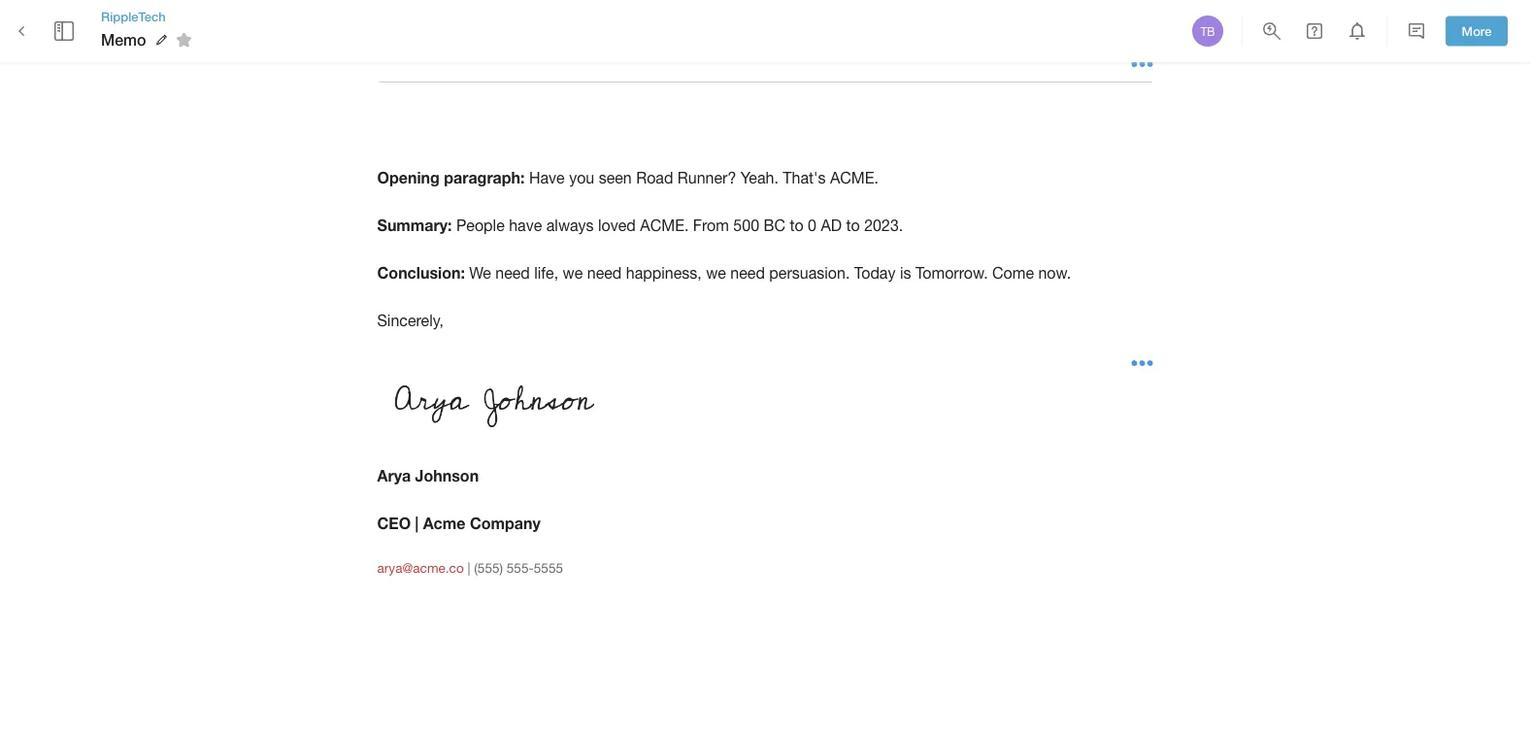 Task type: locate. For each thing, give the bounding box(es) containing it.
arya@acme.co | (555) 555-5555
[[377, 560, 563, 576]]

1 horizontal spatial acme.
[[830, 169, 879, 187]]

| left (555) at the left bottom
[[468, 560, 471, 576]]

come
[[992, 265, 1034, 283]]

people
[[456, 217, 505, 235]]

ceo
[[377, 514, 411, 533]]

acme. inside summary: people have always loved acme. from 500 bc to 0 ad to 2023.
[[640, 217, 689, 235]]

tb
[[1201, 24, 1215, 38]]

1 horizontal spatial |
[[468, 560, 471, 576]]

| right the ceo
[[415, 514, 419, 533]]

1 horizontal spatial need
[[587, 265, 622, 283]]

arya
[[377, 467, 411, 485]]

3 need from the left
[[731, 265, 765, 283]]

1 vertical spatial acme.
[[640, 217, 689, 235]]

0 vertical spatial |
[[415, 514, 419, 533]]

0 vertical spatial acme.
[[830, 169, 879, 187]]

to right ad
[[846, 217, 860, 235]]

need down loved
[[587, 265, 622, 283]]

2 we from the left
[[706, 265, 726, 283]]

2023.
[[864, 217, 903, 235]]

0 horizontal spatial need
[[495, 265, 530, 283]]

more
[[1462, 23, 1492, 38]]

life,
[[534, 265, 559, 283]]

we
[[563, 265, 583, 283], [706, 265, 726, 283]]

|
[[415, 514, 419, 533], [468, 560, 471, 576]]

opening
[[377, 168, 440, 187]]

2 horizontal spatial need
[[731, 265, 765, 283]]

1 horizontal spatial we
[[706, 265, 726, 283]]

tb button
[[1190, 13, 1226, 50]]

opening paragraph: have you seen road runner? yeah. that's acme.
[[377, 168, 879, 187]]

yeah.
[[741, 169, 779, 187]]

arya@acme.co link
[[377, 560, 464, 576]]

acme. left from
[[640, 217, 689, 235]]

acme.
[[830, 169, 879, 187], [640, 217, 689, 235]]

bc
[[764, 217, 786, 235]]

we
[[469, 265, 491, 283]]

that's
[[783, 169, 826, 187]]

always
[[546, 217, 594, 235]]

now.
[[1039, 265, 1071, 283]]

| for ceo
[[415, 514, 419, 533]]

0 horizontal spatial to
[[790, 217, 804, 235]]

need down 500
[[731, 265, 765, 283]]

need right we
[[495, 265, 530, 283]]

road
[[636, 169, 673, 187]]

5555
[[534, 560, 563, 576]]

(555)
[[474, 560, 503, 576]]

0 horizontal spatial we
[[563, 265, 583, 283]]

you
[[569, 169, 595, 187]]

1 vertical spatial |
[[468, 560, 471, 576]]

555-
[[507, 560, 534, 576]]

to left 0
[[790, 217, 804, 235]]

0 horizontal spatial |
[[415, 514, 419, 533]]

is
[[900, 265, 911, 283]]

paragraph:
[[444, 168, 525, 187]]

ad
[[821, 217, 842, 235]]

need
[[495, 265, 530, 283], [587, 265, 622, 283], [731, 265, 765, 283]]

we right the life,
[[563, 265, 583, 283]]

to
[[790, 217, 804, 235], [846, 217, 860, 235]]

acme. right that's
[[830, 169, 879, 187]]

500
[[733, 217, 759, 235]]

1 horizontal spatial to
[[846, 217, 860, 235]]

0 horizontal spatial acme.
[[640, 217, 689, 235]]

acme
[[423, 514, 466, 533]]

we down from
[[706, 265, 726, 283]]

seen
[[599, 169, 632, 187]]



Task type: vqa. For each thing, say whether or not it's contained in the screenshot.


Task type: describe. For each thing, give the bounding box(es) containing it.
from
[[693, 217, 729, 235]]

conclusion: we need life, we need happiness, we need persuasion. today is tomorrow. come now.
[[377, 264, 1071, 283]]

company
[[470, 514, 541, 533]]

summary: people have always loved acme. from 500 bc to 0 ad to 2023.
[[377, 216, 903, 235]]

1 to from the left
[[790, 217, 804, 235]]

loved
[[598, 217, 636, 235]]

1 need from the left
[[495, 265, 530, 283]]

summary:
[[377, 216, 452, 235]]

have
[[529, 169, 565, 187]]

1 we from the left
[[563, 265, 583, 283]]

rippletech link
[[101, 8, 199, 25]]

favorite image
[[172, 28, 196, 52]]

memo
[[101, 30, 146, 49]]

sincerely,
[[377, 312, 444, 330]]

johnson
[[415, 467, 479, 485]]

2 to from the left
[[846, 217, 860, 235]]

0
[[808, 217, 817, 235]]

arya johnson
[[377, 467, 479, 485]]

tomorrow.
[[916, 265, 988, 283]]

| for arya@acme.co
[[468, 560, 471, 576]]

more button
[[1446, 16, 1508, 46]]

ceo | acme company
[[377, 514, 541, 533]]

happiness,
[[626, 265, 702, 283]]

acme. inside opening paragraph: have you seen road runner? yeah. that's acme.
[[830, 169, 879, 187]]

have
[[509, 217, 542, 235]]

2 need from the left
[[587, 265, 622, 283]]

persuasion.
[[769, 265, 850, 283]]

rippletech
[[101, 9, 166, 24]]

today
[[854, 265, 896, 283]]

conclusion:
[[377, 264, 465, 283]]

arya@acme.co
[[377, 560, 464, 576]]

runner?
[[678, 169, 736, 187]]



